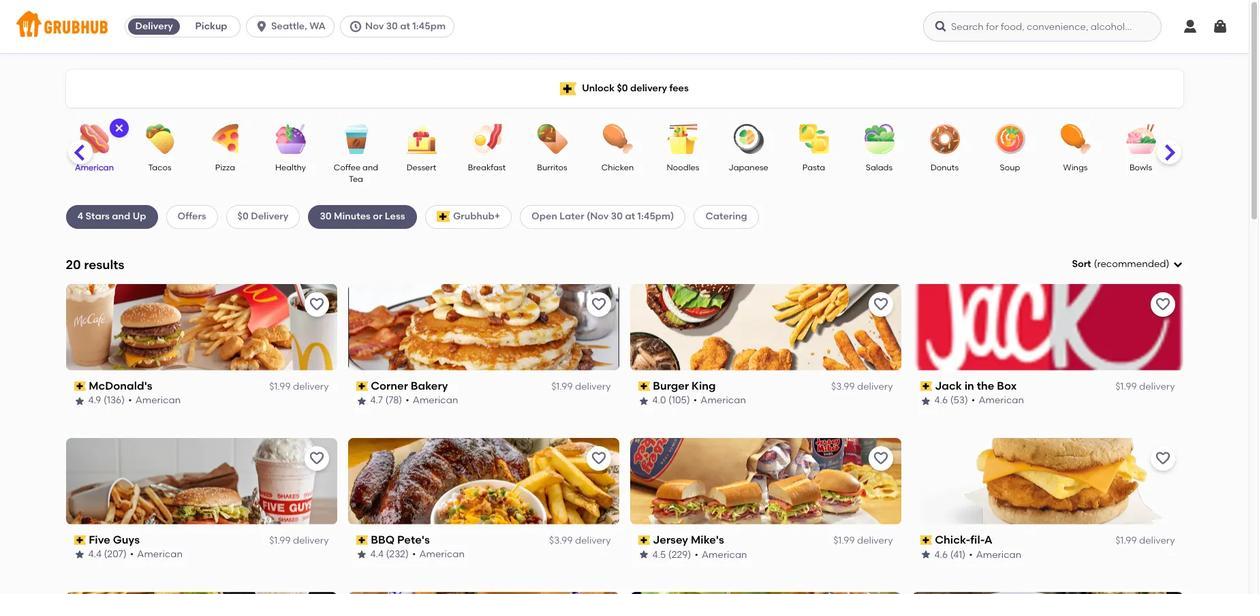 Task type: describe. For each thing, give the bounding box(es) containing it.
$1.99 delivery for jersey mike's
[[833, 535, 893, 546]]

(136)
[[104, 395, 125, 406]]

king
[[692, 379, 716, 392]]

(nov
[[587, 211, 609, 222]]

open
[[531, 211, 557, 222]]

(105)
[[668, 395, 690, 406]]

subscription pass image for corner bakery
[[356, 382, 368, 391]]

grubhub+
[[453, 211, 500, 222]]

1:45pm)
[[637, 211, 674, 222]]

4.6 for chick-fil-a
[[934, 549, 948, 560]]

delivery for chick-fil-a
[[1139, 535, 1175, 546]]

• american for five guys
[[130, 549, 183, 560]]

4.4 (232)
[[370, 549, 409, 560]]

(41)
[[950, 549, 966, 560]]

american for bbq pete's
[[419, 549, 465, 560]]

american for chick-fil-a
[[976, 549, 1021, 560]]

4.9 (136)
[[88, 395, 125, 406]]

1 horizontal spatial $0
[[617, 82, 628, 94]]

chicken
[[601, 163, 634, 172]]

five
[[89, 533, 110, 546]]

save this restaurant image for chick-fil-a
[[1154, 450, 1171, 466]]

wings image
[[1052, 124, 1099, 154]]

noodles image
[[659, 124, 707, 154]]

• for chick-fil-a
[[969, 549, 973, 560]]

4.5
[[652, 549, 666, 560]]

save this restaurant button for mcdonald's
[[304, 292, 329, 317]]

pickup
[[195, 20, 227, 32]]

20
[[66, 257, 81, 272]]

$3.99 delivery for burger king
[[831, 381, 893, 392]]

4.6 (53)
[[934, 395, 968, 406]]

recommended
[[1097, 258, 1166, 270]]

in
[[964, 379, 974, 392]]

subscription pass image for bbq pete's
[[356, 535, 368, 545]]

1 horizontal spatial delivery
[[251, 211, 289, 222]]

bbq
[[371, 533, 395, 546]]

a
[[984, 533, 993, 546]]

4.9
[[88, 395, 101, 406]]

(229)
[[668, 549, 691, 560]]

• american for jack in the box
[[971, 395, 1024, 406]]

jack in the box
[[935, 379, 1017, 392]]

(53)
[[950, 395, 968, 406]]

• american for mcdonald's
[[128, 395, 181, 406]]

five guys logo image
[[66, 438, 337, 524]]

20 results
[[66, 257, 124, 272]]

bbq pete's
[[371, 533, 430, 546]]

delivery for jersey mike's
[[857, 535, 893, 546]]

$1.99 for chick-fil-a
[[1115, 535, 1137, 546]]

save this restaurant image for burger king
[[872, 296, 889, 313]]

catering
[[705, 211, 747, 222]]

4 stars and up
[[77, 211, 146, 222]]

burger king logo image
[[630, 284, 901, 370]]

star icon image for chick-fil-a
[[920, 549, 931, 560]]

american for burger king
[[701, 395, 746, 406]]

salads image
[[855, 124, 903, 154]]

salads
[[866, 163, 893, 172]]

at inside button
[[400, 20, 410, 32]]

• american for burger king
[[693, 395, 746, 406]]

dessert
[[407, 163, 436, 172]]

subscription pass image for jersey mike's
[[638, 535, 650, 545]]

open later (nov 30 at 1:45pm)
[[531, 211, 674, 222]]

delivery for jack in the box
[[1139, 381, 1175, 392]]

$1.99 for jersey mike's
[[833, 535, 855, 546]]

breakfast
[[468, 163, 506, 172]]

save this restaurant image for mcdonald's
[[308, 296, 325, 313]]

4.6 (41)
[[934, 549, 966, 560]]

dessert image
[[398, 124, 445, 154]]

• american for bbq pete's
[[412, 549, 465, 560]]

subscription pass image for five guys
[[74, 535, 86, 545]]

save this restaurant image for five guys
[[308, 450, 325, 466]]

sort ( recommended )
[[1072, 258, 1169, 270]]

delivery for bbq pete's
[[575, 535, 611, 546]]

coffee and tea
[[334, 163, 378, 184]]

five guys
[[89, 533, 140, 546]]

Search for food, convenience, alcohol... search field
[[923, 12, 1162, 42]]

nov 30 at 1:45pm
[[365, 20, 446, 32]]

$1.99 for jack in the box
[[1115, 381, 1137, 392]]

soup image
[[986, 124, 1034, 154]]

jack
[[935, 379, 962, 392]]

jersey mike's
[[653, 533, 724, 546]]

tea
[[349, 175, 363, 184]]

1:45pm
[[412, 20, 446, 32]]

unlock $0 delivery fees
[[582, 82, 689, 94]]

fil-
[[970, 533, 984, 546]]

healthy
[[275, 163, 306, 172]]

pasta image
[[790, 124, 838, 154]]

american for corner bakery
[[413, 395, 458, 406]]

donuts image
[[921, 124, 968, 154]]

burger king
[[653, 379, 716, 392]]

save this restaurant image for jersey mike's
[[872, 450, 889, 466]]

pizza image
[[201, 124, 249, 154]]

jack in the box logo image
[[912, 284, 1183, 370]]

burger
[[653, 379, 689, 392]]

• american for jersey mike's
[[695, 549, 747, 560]]

1 horizontal spatial at
[[625, 211, 635, 222]]

(232)
[[386, 549, 409, 560]]

patty's eggnest logo image
[[912, 592, 1183, 594]]

4.0 (105)
[[652, 395, 690, 406]]

4
[[77, 211, 83, 222]]

ivar's seafood bar logo image
[[630, 592, 901, 594]]

(78)
[[385, 395, 402, 406]]

offers
[[178, 211, 206, 222]]

delivery inside button
[[135, 20, 173, 32]]

american for five guys
[[137, 549, 183, 560]]

corner
[[371, 379, 408, 392]]

american for mcdonald's
[[135, 395, 181, 406]]

save this restaurant button for corner bakery
[[586, 292, 611, 317]]

save this restaurant image for bbq pete's
[[590, 450, 607, 466]]

$1.99 for corner bakery
[[551, 381, 573, 392]]

subscription pass image for chick-fil-a
[[920, 535, 932, 545]]

main navigation navigation
[[0, 0, 1249, 53]]

american image
[[71, 124, 118, 154]]

pete's
[[397, 533, 430, 546]]

wa
[[309, 20, 326, 32]]

• for bbq pete's
[[412, 549, 416, 560]]

subscription pass image for burger king
[[638, 382, 650, 391]]

soup
[[1000, 163, 1020, 172]]

breakfast image
[[463, 124, 511, 154]]

2 horizontal spatial 30
[[611, 211, 623, 222]]

sort
[[1072, 258, 1091, 270]]

4.7
[[370, 395, 383, 406]]

$1.99 delivery for corner bakery
[[551, 381, 611, 392]]

coffee and tea image
[[332, 124, 380, 154]]



Task type: locate. For each thing, give the bounding box(es) containing it.
less
[[385, 211, 405, 222]]

american down mcdonald's
[[135, 395, 181, 406]]

japanese image
[[725, 124, 772, 154]]

american down the a
[[976, 549, 1021, 560]]

corner bakery
[[371, 379, 448, 392]]

at
[[400, 20, 410, 32], [625, 211, 635, 222]]

and left up
[[112, 211, 130, 222]]

star icon image for mcdonald's
[[74, 396, 85, 406]]

mcdonald's
[[89, 379, 152, 392]]

0 horizontal spatial 30
[[320, 211, 332, 222]]

$3.99 for king
[[831, 381, 855, 392]]

burritos image
[[528, 124, 576, 154]]

charleys cheesesteaks logo image
[[66, 592, 337, 594]]

1 vertical spatial grubhub plus flag logo image
[[436, 212, 450, 222]]

$3.99
[[831, 381, 855, 392], [549, 535, 573, 546]]

1 vertical spatial delivery
[[251, 211, 289, 222]]

svg image inside nov 30 at 1:45pm button
[[349, 20, 362, 33]]

nov
[[365, 20, 384, 32]]

• american down mike's
[[695, 549, 747, 560]]

box
[[997, 379, 1017, 392]]

star icon image for bbq pete's
[[356, 549, 367, 560]]

• down pete's
[[412, 549, 416, 560]]

0 horizontal spatial $0
[[238, 211, 249, 222]]

chicken image
[[594, 124, 641, 154]]

4.6 for jack in the box
[[934, 395, 948, 406]]

star icon image left the 4.9
[[74, 396, 85, 406]]

$1.99 for five guys
[[269, 535, 291, 546]]

save this restaurant image
[[308, 296, 325, 313], [872, 450, 889, 466], [1154, 450, 1171, 466]]

seattle, wa button
[[246, 16, 340, 37]]

pasta
[[802, 163, 825, 172]]

pickup button
[[183, 16, 240, 37]]

grubhub plus flag logo image left grubhub+
[[436, 212, 450, 222]]

subscription pass image left five
[[74, 535, 86, 545]]

later
[[560, 211, 584, 222]]

0 horizontal spatial delivery
[[135, 20, 173, 32]]

0 vertical spatial delivery
[[135, 20, 173, 32]]

bowls
[[1130, 163, 1152, 172]]

corner bakery logo image
[[348, 284, 619, 370]]

0 horizontal spatial grubhub plus flag logo image
[[436, 212, 450, 222]]

bowls image
[[1117, 124, 1165, 154]]

star icon image left 4.4 (207)
[[74, 549, 85, 560]]

svg image
[[1182, 18, 1198, 35], [934, 20, 948, 33]]

30
[[386, 20, 398, 32], [320, 211, 332, 222], [611, 211, 623, 222]]

$3.99 for pete's
[[549, 535, 573, 546]]

1 horizontal spatial save this restaurant image
[[872, 450, 889, 466]]

• for jersey mike's
[[695, 549, 698, 560]]

at left 1:45pm)
[[625, 211, 635, 222]]

• american down box
[[971, 395, 1024, 406]]

• down jersey mike's
[[695, 549, 698, 560]]

$0 right offers
[[238, 211, 249, 222]]

pizza
[[215, 163, 235, 172]]

)
[[1166, 258, 1169, 270]]

star icon image for jack in the box
[[920, 396, 931, 406]]

delivery for five guys
[[293, 535, 329, 546]]

delivery for burger king
[[857, 381, 893, 392]]

star icon image left '4.6 (41)' at the right
[[920, 549, 931, 560]]

$1.99 for mcdonald's
[[269, 381, 291, 392]]

1 vertical spatial 4.6
[[934, 549, 948, 560]]

1 vertical spatial and
[[112, 211, 130, 222]]

subscription pass image left chick-
[[920, 535, 932, 545]]

save this restaurant button for jersey mike's
[[868, 446, 893, 471]]

• american down the a
[[969, 549, 1021, 560]]

1 vertical spatial $3.99 delivery
[[549, 535, 611, 546]]

• american down pete's
[[412, 549, 465, 560]]

0 vertical spatial $3.99 delivery
[[831, 381, 893, 392]]

delivery left pickup
[[135, 20, 173, 32]]

30 inside button
[[386, 20, 398, 32]]

save this restaurant button for chick-fil-a
[[1150, 446, 1175, 471]]

up
[[133, 211, 146, 222]]

4.4 (207)
[[88, 549, 127, 560]]

4.4 down five
[[88, 549, 102, 560]]

$1.99 delivery for jack in the box
[[1115, 381, 1175, 392]]

subscription pass image
[[74, 382, 86, 391], [920, 382, 932, 391], [74, 535, 86, 545]]

save this restaurant image
[[590, 296, 607, 313], [872, 296, 889, 313], [1154, 296, 1171, 313], [308, 450, 325, 466], [590, 450, 607, 466]]

delivery for mcdonald's
[[293, 381, 329, 392]]

1 horizontal spatial and
[[362, 163, 378, 172]]

and
[[362, 163, 378, 172], [112, 211, 130, 222]]

2 horizontal spatial save this restaurant image
[[1154, 450, 1171, 466]]

• american down guys
[[130, 549, 183, 560]]

0 vertical spatial 4.6
[[934, 395, 948, 406]]

seattle,
[[271, 20, 307, 32]]

2 4.6 from the top
[[934, 549, 948, 560]]

bbq pete's logo image
[[348, 438, 619, 524]]

• for mcdonald's
[[128, 395, 132, 406]]

stars
[[86, 211, 110, 222]]

japanese
[[728, 163, 768, 172]]

4.6
[[934, 395, 948, 406], [934, 549, 948, 560]]

save this restaurant image for jack in the box
[[1154, 296, 1171, 313]]

grubhub plus flag logo image left unlock
[[560, 82, 576, 95]]

1 vertical spatial $3.99
[[549, 535, 573, 546]]

4.0
[[652, 395, 666, 406]]

1 horizontal spatial $3.99 delivery
[[831, 381, 893, 392]]

$1.99 delivery for five guys
[[269, 535, 329, 546]]

tacos image
[[136, 124, 184, 154]]

0 horizontal spatial $3.99
[[549, 535, 573, 546]]

subscription pass image left bbq
[[356, 535, 368, 545]]

star icon image left 4.6 (53)
[[920, 396, 931, 406]]

0 horizontal spatial 4.4
[[88, 549, 102, 560]]

american down american image
[[75, 163, 114, 172]]

4.5 (229)
[[652, 549, 691, 560]]

svg image inside the seattle, wa button
[[255, 20, 269, 33]]

american down box
[[979, 395, 1024, 406]]

$1.99 delivery for mcdonald's
[[269, 381, 329, 392]]

minutes
[[334, 211, 371, 222]]

at left the 1:45pm
[[400, 20, 410, 32]]

• down guys
[[130, 549, 134, 560]]

grubhub plus flag logo image
[[560, 82, 576, 95], [436, 212, 450, 222]]

delivery down healthy
[[251, 211, 289, 222]]

mcdonald's logo image
[[66, 284, 337, 370]]

save this restaurant button for jack in the box
[[1150, 292, 1175, 317]]

delivery button
[[125, 16, 183, 37]]

4.4 for bbq pete's
[[370, 549, 384, 560]]

subscription pass image left mcdonald's
[[74, 382, 86, 391]]

jersey
[[653, 533, 688, 546]]

star icon image
[[74, 396, 85, 406], [356, 396, 367, 406], [638, 396, 649, 406], [920, 396, 931, 406], [74, 549, 85, 560], [356, 549, 367, 560], [638, 549, 649, 560], [920, 549, 931, 560]]

the
[[977, 379, 994, 392]]

american down guys
[[137, 549, 183, 560]]

subscription pass image
[[356, 382, 368, 391], [638, 382, 650, 391], [356, 535, 368, 545], [638, 535, 650, 545], [920, 535, 932, 545]]

subscription pass image for mcdonald's
[[74, 382, 86, 391]]

chick-
[[935, 533, 970, 546]]

grubhub plus flag logo image for grubhub+
[[436, 212, 450, 222]]

$0 delivery
[[238, 211, 289, 222]]

(207)
[[104, 549, 127, 560]]

4.4
[[88, 549, 102, 560], [370, 549, 384, 560]]

• for burger king
[[693, 395, 697, 406]]

• for five guys
[[130, 549, 134, 560]]

0 vertical spatial $0
[[617, 82, 628, 94]]

seattle, wa
[[271, 20, 326, 32]]

30 minutes or less
[[320, 211, 405, 222]]

subscription pass image left jersey
[[638, 535, 650, 545]]

4.6 down jack
[[934, 395, 948, 406]]

4.6 left (41)
[[934, 549, 948, 560]]

0 horizontal spatial svg image
[[934, 20, 948, 33]]

delivery for corner bakery
[[575, 381, 611, 392]]

star icon image for jersey mike's
[[638, 549, 649, 560]]

• right the (136)
[[128, 395, 132, 406]]

guys
[[113, 533, 140, 546]]

0 vertical spatial grubhub plus flag logo image
[[560, 82, 576, 95]]

star icon image left 4.7
[[356, 396, 367, 406]]

• american for chick-fil-a
[[969, 549, 1021, 560]]

healthy image
[[267, 124, 314, 154]]

• american down king
[[693, 395, 746, 406]]

1 4.6 from the top
[[934, 395, 948, 406]]

$1.99 delivery for chick-fil-a
[[1115, 535, 1175, 546]]

chick-fil-a
[[935, 533, 993, 546]]

nov 30 at 1:45pm button
[[340, 16, 460, 37]]

save this restaurant button
[[304, 292, 329, 317], [586, 292, 611, 317], [868, 292, 893, 317], [1150, 292, 1175, 317], [304, 446, 329, 471], [586, 446, 611, 471], [868, 446, 893, 471], [1150, 446, 1175, 471]]

save this restaurant button for bbq pete's
[[586, 446, 611, 471]]

duke's seafood logo image
[[348, 592, 619, 594]]

unlock
[[582, 82, 615, 94]]

1 vertical spatial at
[[625, 211, 635, 222]]

1 4.4 from the left
[[88, 549, 102, 560]]

(
[[1094, 258, 1097, 270]]

• right (53)
[[971, 395, 975, 406]]

american for jack in the box
[[979, 395, 1024, 406]]

subscription pass image left corner
[[356, 382, 368, 391]]

2 4.4 from the left
[[370, 549, 384, 560]]

bakery
[[411, 379, 448, 392]]

american
[[75, 163, 114, 172], [135, 395, 181, 406], [413, 395, 458, 406], [701, 395, 746, 406], [979, 395, 1024, 406], [137, 549, 183, 560], [419, 549, 465, 560], [702, 549, 747, 560], [976, 549, 1021, 560]]

1 vertical spatial $0
[[238, 211, 249, 222]]

• american
[[128, 395, 181, 406], [406, 395, 458, 406], [693, 395, 746, 406], [971, 395, 1024, 406], [130, 549, 183, 560], [412, 549, 465, 560], [695, 549, 747, 560], [969, 549, 1021, 560]]

star icon image for burger king
[[638, 396, 649, 406]]

• right (78)
[[406, 395, 409, 406]]

$3.99 delivery for bbq pete's
[[549, 535, 611, 546]]

american down mike's
[[702, 549, 747, 560]]

• american for corner bakery
[[406, 395, 458, 406]]

0 vertical spatial and
[[362, 163, 378, 172]]

1 horizontal spatial 4.4
[[370, 549, 384, 560]]

and up tea
[[362, 163, 378, 172]]

star icon image for five guys
[[74, 549, 85, 560]]

•
[[128, 395, 132, 406], [406, 395, 409, 406], [693, 395, 697, 406], [971, 395, 975, 406], [130, 549, 134, 560], [412, 549, 416, 560], [695, 549, 698, 560], [969, 549, 973, 560]]

save this restaurant button for five guys
[[304, 446, 329, 471]]

burritos
[[537, 163, 567, 172]]

0 vertical spatial $3.99
[[831, 381, 855, 392]]

star icon image left 4.4 (232)
[[356, 549, 367, 560]]

• for corner bakery
[[406, 395, 409, 406]]

$1.99
[[269, 381, 291, 392], [551, 381, 573, 392], [1115, 381, 1137, 392], [269, 535, 291, 546], [833, 535, 855, 546], [1115, 535, 1137, 546]]

4.7 (78)
[[370, 395, 402, 406]]

donuts
[[931, 163, 959, 172]]

$3.99 delivery
[[831, 381, 893, 392], [549, 535, 611, 546]]

coffee
[[334, 163, 361, 172]]

tacos
[[148, 163, 171, 172]]

0 vertical spatial at
[[400, 20, 410, 32]]

$1.99 delivery
[[269, 381, 329, 392], [551, 381, 611, 392], [1115, 381, 1175, 392], [269, 535, 329, 546], [833, 535, 893, 546], [1115, 535, 1175, 546]]

1 horizontal spatial 30
[[386, 20, 398, 32]]

30 right nov
[[386, 20, 398, 32]]

american down bakery
[[413, 395, 458, 406]]

american for jersey mike's
[[702, 549, 747, 560]]

subscription pass image left burger
[[638, 382, 650, 391]]

noodles
[[667, 163, 699, 172]]

• right (105)
[[693, 395, 697, 406]]

star icon image left 4.5
[[638, 549, 649, 560]]

• american down mcdonald's
[[128, 395, 181, 406]]

• right (41)
[[969, 549, 973, 560]]

none field containing sort
[[1072, 258, 1183, 271]]

30 left minutes
[[320, 211, 332, 222]]

4.4 for five guys
[[88, 549, 102, 560]]

30 right (nov
[[611, 211, 623, 222]]

0 horizontal spatial $3.99 delivery
[[549, 535, 611, 546]]

1 horizontal spatial $3.99
[[831, 381, 855, 392]]

• for jack in the box
[[971, 395, 975, 406]]

mike's
[[691, 533, 724, 546]]

grubhub plus flag logo image for unlock $0 delivery fees
[[560, 82, 576, 95]]

4.4 down bbq
[[370, 549, 384, 560]]

star icon image for corner bakery
[[356, 396, 367, 406]]

subscription pass image left jack
[[920, 382, 932, 391]]

$0 right unlock
[[617, 82, 628, 94]]

jersey mike's logo image
[[630, 438, 901, 524]]

1 horizontal spatial grubhub plus flag logo image
[[560, 82, 576, 95]]

subscription pass image for jack in the box
[[920, 382, 932, 391]]

and inside coffee and tea
[[362, 163, 378, 172]]

american down pete's
[[419, 549, 465, 560]]

• american down bakery
[[406, 395, 458, 406]]

american down king
[[701, 395, 746, 406]]

save this restaurant image for corner bakery
[[590, 296, 607, 313]]

0 horizontal spatial and
[[112, 211, 130, 222]]

fees
[[669, 82, 689, 94]]

svg image
[[1212, 18, 1228, 35], [255, 20, 269, 33], [349, 20, 362, 33], [113, 123, 124, 134], [1172, 259, 1183, 270]]

None field
[[1072, 258, 1183, 271]]

or
[[373, 211, 383, 222]]

0 horizontal spatial save this restaurant image
[[308, 296, 325, 313]]

save this restaurant button for burger king
[[868, 292, 893, 317]]

$0
[[617, 82, 628, 94], [238, 211, 249, 222]]

1 horizontal spatial svg image
[[1182, 18, 1198, 35]]

wings
[[1063, 163, 1088, 172]]

star icon image left 4.0
[[638, 396, 649, 406]]

chick-fil-a logo image
[[912, 438, 1183, 524]]

0 horizontal spatial at
[[400, 20, 410, 32]]



Task type: vqa. For each thing, say whether or not it's contained in the screenshot.


